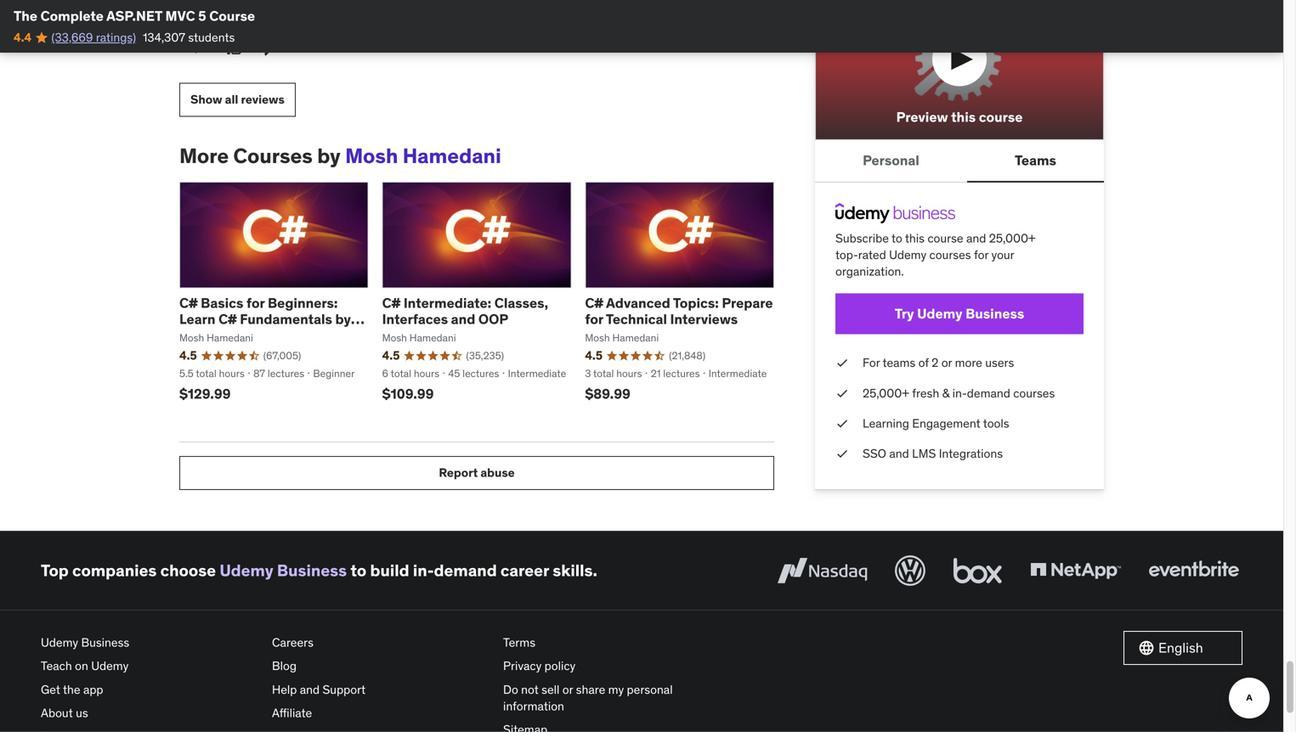 Task type: locate. For each thing, give the bounding box(es) containing it.
2 horizontal spatial 4.5
[[585, 348, 603, 363]]

2 total from the left
[[391, 367, 411, 380]]

1 lectures from the left
[[268, 367, 304, 380]]

lectures down 35235 reviews 'element'
[[463, 367, 499, 380]]

udemy inside subscribe to this course and 25,000+ top‑rated udemy courses for your organization.
[[889, 247, 927, 263]]

demand up tools
[[967, 386, 1011, 401]]

course up "teams" at the top of the page
[[979, 109, 1023, 126]]

and left oop
[[451, 311, 476, 328]]

1 vertical spatial xsmall image
[[836, 416, 849, 432]]

lectures for $89.99
[[663, 367, 700, 380]]

0 vertical spatial course
[[979, 109, 1023, 126]]

tab list
[[815, 140, 1104, 183]]

1 horizontal spatial 4.5
[[382, 348, 400, 363]]

c# for c# intermediate: classes, interfaces and oop mosh hamedani
[[382, 294, 401, 312]]

2 hours from the left
[[414, 367, 440, 380]]

1 vertical spatial xsmall image
[[836, 446, 849, 463]]

1 horizontal spatial lectures
[[463, 367, 499, 380]]

for left technical
[[585, 311, 604, 328]]

the
[[14, 7, 37, 25]]

1 horizontal spatial to
[[892, 231, 903, 246]]

0 horizontal spatial to
[[351, 561, 367, 581]]

preview this course button
[[815, 0, 1104, 140]]

this inside 'button'
[[951, 109, 976, 126]]

6
[[382, 367, 389, 380]]

0 horizontal spatial lectures
[[268, 367, 304, 380]]

the complete asp.net mvc 5 course
[[14, 7, 255, 25]]

3 total from the left
[[593, 367, 614, 380]]

1 horizontal spatial 25,000+
[[989, 231, 1036, 246]]

technical
[[606, 311, 667, 328]]

udemy
[[889, 247, 927, 263], [917, 305, 963, 323], [220, 561, 273, 581], [41, 636, 78, 651], [91, 659, 129, 674]]

0 horizontal spatial total
[[196, 367, 217, 380]]

in- right build at the left bottom of page
[[413, 561, 434, 581]]

basics
[[201, 294, 243, 312]]

lectures down 67005 reviews element
[[268, 367, 304, 380]]

1 vertical spatial udemy business link
[[41, 632, 258, 655]]

courses
[[930, 247, 971, 263], [1014, 386, 1055, 401]]

careers blog help and support affiliate
[[272, 636, 366, 721]]

xsmall image left fresh
[[836, 385, 849, 402]]

total right 5.5
[[196, 367, 217, 380]]

0 horizontal spatial business
[[81, 636, 129, 651]]

1 total from the left
[[196, 367, 217, 380]]

0 vertical spatial in-
[[953, 386, 967, 401]]

and right sso
[[890, 446, 909, 462]]

1 vertical spatial course
[[928, 231, 964, 246]]

xsmall image left learning
[[836, 416, 849, 432]]

tools
[[983, 416, 1010, 431]]

this down "udemy business" image
[[905, 231, 925, 246]]

teach
[[41, 659, 72, 674]]

try udemy business
[[895, 305, 1025, 323]]

and up "try udemy business"
[[967, 231, 987, 246]]

2 4.5 from the left
[[382, 348, 400, 363]]

hours left 87
[[219, 367, 245, 380]]

xsmall image left sso
[[836, 446, 849, 463]]

45
[[448, 367, 460, 380]]

0 horizontal spatial course
[[928, 231, 964, 246]]

0 vertical spatial to
[[892, 231, 903, 246]]

complete
[[40, 7, 104, 25]]

to down "udemy business" image
[[892, 231, 903, 246]]

personal
[[863, 152, 920, 169]]

top
[[41, 561, 69, 581]]

2 vertical spatial business
[[81, 636, 129, 651]]

intermediate right 21 lectures
[[709, 367, 767, 380]]

udemy business link up "get the app" link
[[41, 632, 258, 655]]

c# basics for beginners: learn c# fundamentals by coding
[[179, 294, 351, 345]]

1 intermediate from the left
[[508, 367, 566, 380]]

top companies choose udemy business to build in-demand career skills.
[[41, 561, 598, 581]]

in-
[[953, 386, 967, 401], [413, 561, 434, 581]]

c# inside c# advanced topics: prepare for technical interviews mosh hamedani
[[585, 294, 604, 312]]

c# up mosh hamedani
[[219, 311, 237, 328]]

teams
[[1015, 152, 1057, 169]]

show
[[190, 92, 222, 107]]

english
[[1159, 640, 1204, 657]]

nasdaq image
[[774, 553, 871, 590]]

25,000+ up your
[[989, 231, 1036, 246]]

for teams of 2 or more users
[[863, 356, 1015, 371]]

1 horizontal spatial business
[[277, 561, 347, 581]]

mvc
[[165, 7, 195, 25]]

total right 3
[[593, 367, 614, 380]]

your
[[992, 247, 1015, 263]]

4.5 for c# basics for beginners: learn c# fundamentals by coding
[[179, 348, 197, 363]]

0 horizontal spatial or
[[563, 683, 573, 698]]

volkswagen image
[[892, 553, 929, 590]]

lectures down 21848 reviews element
[[663, 367, 700, 380]]

terms link
[[503, 632, 721, 655]]

3 4.5 from the left
[[585, 348, 603, 363]]

this inside subscribe to this course and 25,000+ top‑rated udemy courses for your organization.
[[905, 231, 925, 246]]

for
[[863, 356, 880, 371]]

udemy up organization.
[[889, 247, 927, 263]]

total
[[196, 367, 217, 380], [391, 367, 411, 380], [593, 367, 614, 380]]

subscribe to this course and 25,000+ top‑rated udemy courses for your organization.
[[836, 231, 1036, 279]]

67005 reviews element
[[263, 349, 301, 363]]

0 horizontal spatial for
[[247, 294, 265, 312]]

4.5 up 6
[[382, 348, 400, 363]]

1 horizontal spatial course
[[979, 109, 1023, 126]]

courses down 'users'
[[1014, 386, 1055, 401]]

2 intermediate from the left
[[709, 367, 767, 380]]

udemy right choose
[[220, 561, 273, 581]]

learn
[[179, 311, 216, 328]]

box image
[[950, 553, 1007, 590]]

0 vertical spatial xsmall image
[[836, 355, 849, 372]]

c# left advanced
[[585, 294, 604, 312]]

0 horizontal spatial 4.5
[[179, 348, 197, 363]]

1 vertical spatial courses
[[1014, 386, 1055, 401]]

hamedani inside c# intermediate: classes, interfaces and oop mosh hamedani
[[410, 332, 456, 345]]

my
[[608, 683, 624, 698]]

privacy
[[503, 659, 542, 674]]

0 horizontal spatial courses
[[930, 247, 971, 263]]

classes,
[[495, 294, 548, 312]]

mosh
[[345, 143, 398, 169], [179, 332, 204, 345], [382, 332, 407, 345], [585, 332, 610, 345]]

business up careers
[[277, 561, 347, 581]]

fundamentals
[[240, 311, 332, 328]]

1 xsmall image from the top
[[836, 385, 849, 402]]

0 vertical spatial demand
[[967, 386, 1011, 401]]

0 vertical spatial or
[[942, 356, 952, 371]]

total for $129.99
[[196, 367, 217, 380]]

c# left basics
[[179, 294, 198, 312]]

courses left your
[[930, 247, 971, 263]]

hours left 45
[[414, 367, 440, 380]]

c# inside c# intermediate: classes, interfaces and oop mosh hamedani
[[382, 294, 401, 312]]

0 vertical spatial 25,000+
[[989, 231, 1036, 246]]

by right courses on the top left
[[317, 143, 341, 169]]

0 vertical spatial xsmall image
[[836, 385, 849, 402]]

5
[[198, 7, 206, 25]]

1 vertical spatial demand
[[434, 561, 497, 581]]

demand left "career"
[[434, 561, 497, 581]]

business up on
[[81, 636, 129, 651]]

2 horizontal spatial hours
[[617, 367, 642, 380]]

4.5 for c# advanced topics: prepare for technical interviews
[[585, 348, 603, 363]]

business
[[966, 305, 1025, 323], [277, 561, 347, 581], [81, 636, 129, 651]]

1 horizontal spatial this
[[951, 109, 976, 126]]

0 horizontal spatial this
[[905, 231, 925, 246]]

c# for c# advanced topics: prepare for technical interviews mosh hamedani
[[585, 294, 604, 312]]

udemy business link
[[220, 561, 347, 581], [41, 632, 258, 655]]

for left your
[[974, 247, 989, 263]]

5.5
[[179, 367, 194, 380]]

try udemy business link
[[836, 294, 1084, 335]]

abuse
[[481, 466, 515, 481]]

&
[[943, 386, 950, 401]]

0 horizontal spatial intermediate
[[508, 367, 566, 380]]

6 total hours
[[382, 367, 440, 380]]

report abuse
[[439, 466, 515, 481]]

for
[[974, 247, 989, 263], [247, 294, 265, 312], [585, 311, 604, 328]]

ratings)
[[96, 30, 136, 45]]

2 horizontal spatial lectures
[[663, 367, 700, 380]]

2 xsmall image from the top
[[836, 446, 849, 463]]

3 hours from the left
[[617, 367, 642, 380]]

xsmall image
[[836, 385, 849, 402], [836, 416, 849, 432]]

5.5 total hours
[[179, 367, 245, 380]]

$89.99
[[585, 386, 631, 403]]

udemy up "teach"
[[41, 636, 78, 651]]

and right "help"
[[300, 683, 320, 698]]

0 vertical spatial courses
[[930, 247, 971, 263]]

1 horizontal spatial for
[[585, 311, 604, 328]]

1 xsmall image from the top
[[836, 355, 849, 372]]

25,000+
[[989, 231, 1036, 246], [863, 386, 910, 401]]

demand
[[967, 386, 1011, 401], [434, 561, 497, 581]]

intermediate:
[[404, 294, 492, 312]]

course down "udemy business" image
[[928, 231, 964, 246]]

prepare
[[722, 294, 773, 312]]

share
[[576, 683, 606, 698]]

intermediate for c# advanced topics: prepare for technical interviews
[[709, 367, 767, 380]]

xsmall image left for
[[836, 355, 849, 372]]

about us link
[[41, 702, 258, 726]]

udemy right the try
[[917, 305, 963, 323]]

1 vertical spatial in-
[[413, 561, 434, 581]]

35235 reviews element
[[466, 349, 504, 363]]

users
[[986, 356, 1015, 371]]

or right the sell
[[563, 683, 573, 698]]

to left build at the left bottom of page
[[351, 561, 367, 581]]

2 horizontal spatial for
[[974, 247, 989, 263]]

fresh
[[912, 386, 940, 401]]

c# left intermediate:
[[382, 294, 401, 312]]

mosh inside c# advanced topics: prepare for technical interviews mosh hamedani
[[585, 332, 610, 345]]

hamedani
[[403, 143, 501, 169], [207, 332, 253, 345], [410, 332, 456, 345], [613, 332, 659, 345]]

udemy business link up careers
[[220, 561, 347, 581]]

sso and lms integrations
[[863, 446, 1003, 462]]

mark review by jim b. as unhelpful image
[[259, 39, 276, 56]]

and inside subscribe to this course and 25,000+ top‑rated udemy courses for your organization.
[[967, 231, 987, 246]]

business up 'users'
[[966, 305, 1025, 323]]

total for $89.99
[[593, 367, 614, 380]]

0 horizontal spatial in-
[[413, 561, 434, 581]]

for inside subscribe to this course and 25,000+ top‑rated udemy courses for your organization.
[[974, 247, 989, 263]]

more
[[955, 356, 983, 371]]

for right basics
[[247, 294, 265, 312]]

more
[[179, 143, 229, 169]]

2 horizontal spatial business
[[966, 305, 1025, 323]]

3 lectures from the left
[[663, 367, 700, 380]]

get the app link
[[41, 679, 258, 702]]

0 horizontal spatial hours
[[219, 367, 245, 380]]

or right 2
[[942, 356, 952, 371]]

reviews
[[241, 92, 285, 107]]

2 xsmall image from the top
[[836, 416, 849, 432]]

xsmall image
[[836, 355, 849, 372], [836, 446, 849, 463]]

1 vertical spatial this
[[905, 231, 925, 246]]

1 4.5 from the left
[[179, 348, 197, 363]]

(33,669 ratings)
[[51, 30, 136, 45]]

hours
[[219, 367, 245, 380], [414, 367, 440, 380], [617, 367, 642, 380]]

25,000+ up learning
[[863, 386, 910, 401]]

intermediate left 3
[[508, 367, 566, 380]]

this right preview
[[951, 109, 976, 126]]

total right 6
[[391, 367, 411, 380]]

1 vertical spatial 25,000+
[[863, 386, 910, 401]]

xsmall image for for
[[836, 355, 849, 372]]

careers
[[272, 636, 314, 651]]

and inside careers blog help and support affiliate
[[300, 683, 320, 698]]

hours left 21
[[617, 367, 642, 380]]

4.5 up 3
[[585, 348, 603, 363]]

1 horizontal spatial intermediate
[[709, 367, 767, 380]]

personal button
[[815, 140, 967, 181]]

small image
[[1138, 640, 1155, 657]]

0 vertical spatial this
[[951, 109, 976, 126]]

2 horizontal spatial total
[[593, 367, 614, 380]]

2 lectures from the left
[[463, 367, 499, 380]]

4.5 up 5.5
[[179, 348, 197, 363]]

learning engagement tools
[[863, 416, 1010, 431]]

by up beginner
[[335, 311, 351, 328]]

1 vertical spatial or
[[563, 683, 573, 698]]

1 horizontal spatial hours
[[414, 367, 440, 380]]

this
[[951, 109, 976, 126], [905, 231, 925, 246]]

course inside subscribe to this course and 25,000+ top‑rated udemy courses for your organization.
[[928, 231, 964, 246]]

1 horizontal spatial total
[[391, 367, 411, 380]]

build
[[370, 561, 409, 581]]

in- right & at right
[[953, 386, 967, 401]]

xsmall image for 25,000+
[[836, 385, 849, 402]]

87
[[253, 367, 265, 380]]

teach on udemy link
[[41, 655, 258, 679]]

0 vertical spatial by
[[317, 143, 341, 169]]

1 hours from the left
[[219, 367, 245, 380]]

udemy business teach on udemy get the app about us
[[41, 636, 129, 721]]

1 vertical spatial by
[[335, 311, 351, 328]]



Task type: vqa. For each thing, say whether or not it's contained in the screenshot.


Task type: describe. For each thing, give the bounding box(es) containing it.
integrations
[[939, 446, 1003, 462]]

blog link
[[272, 655, 490, 679]]

coding
[[179, 327, 226, 345]]

0 horizontal spatial demand
[[434, 561, 497, 581]]

0 vertical spatial business
[[966, 305, 1025, 323]]

course
[[209, 7, 255, 25]]

terms privacy policy do not sell or share my personal information
[[503, 636, 673, 714]]

skills.
[[553, 561, 598, 581]]

4.5 for c# intermediate: classes, interfaces and oop
[[382, 348, 400, 363]]

preview
[[897, 109, 948, 126]]

on
[[75, 659, 88, 674]]

all
[[225, 92, 238, 107]]

xsmall image for learning
[[836, 416, 849, 432]]

3
[[585, 367, 591, 380]]

try
[[895, 305, 914, 323]]

hours for $109.99
[[414, 367, 440, 380]]

mosh inside c# intermediate: classes, interfaces and oop mosh hamedani
[[382, 332, 407, 345]]

organization.
[[836, 264, 904, 279]]

course inside 'button'
[[979, 109, 1023, 126]]

personal
[[627, 683, 673, 698]]

87 lectures
[[253, 367, 304, 380]]

privacy policy link
[[503, 655, 721, 679]]

not
[[521, 683, 539, 698]]

or inside terms privacy policy do not sell or share my personal information
[[563, 683, 573, 698]]

app
[[83, 683, 103, 698]]

affiliate
[[272, 706, 312, 721]]

learning
[[863, 416, 910, 431]]

for inside c# advanced topics: prepare for technical interviews mosh hamedani
[[585, 311, 604, 328]]

intermediate for c# intermediate: classes, interfaces and oop
[[508, 367, 566, 380]]

1 vertical spatial business
[[277, 561, 347, 581]]

report abuse button
[[179, 457, 775, 491]]

report
[[439, 466, 478, 481]]

information
[[503, 699, 564, 714]]

support
[[323, 683, 366, 698]]

sso
[[863, 446, 887, 462]]

affiliate link
[[272, 702, 490, 726]]

1 horizontal spatial demand
[[967, 386, 1011, 401]]

tab list containing personal
[[815, 140, 1104, 183]]

2
[[932, 356, 939, 371]]

show all reviews button
[[179, 83, 296, 117]]

by inside 'c# basics for beginners: learn c# fundamentals by coding'
[[335, 311, 351, 328]]

0 vertical spatial udemy business link
[[220, 561, 347, 581]]

business inside udemy business teach on udemy get the app about us
[[81, 636, 129, 651]]

terms
[[503, 636, 536, 651]]

hamedani inside c# advanced topics: prepare for technical interviews mosh hamedani
[[613, 332, 659, 345]]

asp.net
[[106, 7, 162, 25]]

udemy business image
[[836, 203, 956, 224]]

lectures for $129.99
[[268, 367, 304, 380]]

mark review by jim b. as helpful image
[[227, 39, 244, 56]]

and inside c# intermediate: classes, interfaces and oop mosh hamedani
[[451, 311, 476, 328]]

1 horizontal spatial courses
[[1014, 386, 1055, 401]]

career
[[501, 561, 549, 581]]

0 horizontal spatial 25,000+
[[863, 386, 910, 401]]

c# advanced topics: prepare for technical interviews link
[[585, 294, 773, 328]]

to inside subscribe to this course and 25,000+ top‑rated udemy courses for your organization.
[[892, 231, 903, 246]]

the
[[63, 683, 80, 698]]

c# intermediate: classes, interfaces and oop link
[[382, 294, 548, 328]]

careers link
[[272, 632, 490, 655]]

(35,235)
[[466, 349, 504, 363]]

1 horizontal spatial in-
[[953, 386, 967, 401]]

interfaces
[[382, 311, 448, 328]]

more courses by mosh hamedani
[[179, 143, 501, 169]]

subscribe
[[836, 231, 889, 246]]

blog
[[272, 659, 297, 674]]

do
[[503, 683, 518, 698]]

134,307 students
[[143, 30, 235, 45]]

21848 reviews element
[[669, 349, 706, 363]]

c# advanced topics: prepare for technical interviews mosh hamedani
[[585, 294, 773, 345]]

beginner
[[313, 367, 355, 380]]

1 horizontal spatial or
[[942, 356, 952, 371]]

$129.99
[[179, 386, 231, 403]]

udemy right on
[[91, 659, 129, 674]]

25,000+ fresh & in-demand courses
[[863, 386, 1055, 401]]

mosh hamedani
[[179, 332, 253, 345]]

lms
[[912, 446, 936, 462]]

beginners:
[[268, 294, 338, 312]]

do not sell or share my personal information button
[[503, 679, 721, 719]]

netapp image
[[1027, 553, 1125, 590]]

us
[[76, 706, 88, 721]]

hours for $129.99
[[219, 367, 245, 380]]

for inside 'c# basics for beginners: learn c# fundamentals by coding'
[[247, 294, 265, 312]]

25,000+ inside subscribe to this course and 25,000+ top‑rated udemy courses for your organization.
[[989, 231, 1036, 246]]

3 total hours
[[585, 367, 642, 380]]

engagement
[[913, 416, 981, 431]]

mosh hamedani link
[[345, 143, 501, 169]]

$109.99
[[382, 386, 434, 403]]

c# for c# basics for beginners: learn c# fundamentals by coding
[[179, 294, 198, 312]]

courses
[[233, 143, 313, 169]]

show all reviews
[[190, 92, 285, 107]]

45 lectures
[[448, 367, 499, 380]]

advanced
[[606, 294, 671, 312]]

lectures for $109.99
[[463, 367, 499, 380]]

topics:
[[673, 294, 719, 312]]

hours for $89.99
[[617, 367, 642, 380]]

get
[[41, 683, 60, 698]]

eventbrite image
[[1145, 553, 1243, 590]]

21
[[651, 367, 661, 380]]

top‑rated
[[836, 247, 887, 263]]

teams button
[[967, 140, 1104, 181]]

xsmall image for sso
[[836, 446, 849, 463]]

total for $109.99
[[391, 367, 411, 380]]

preview this course
[[897, 109, 1023, 126]]

about
[[41, 706, 73, 721]]

134,307
[[143, 30, 185, 45]]

helpful?
[[179, 41, 217, 54]]

courses inside subscribe to this course and 25,000+ top‑rated udemy courses for your organization.
[[930, 247, 971, 263]]

4.4
[[14, 30, 32, 45]]

1 vertical spatial to
[[351, 561, 367, 581]]



